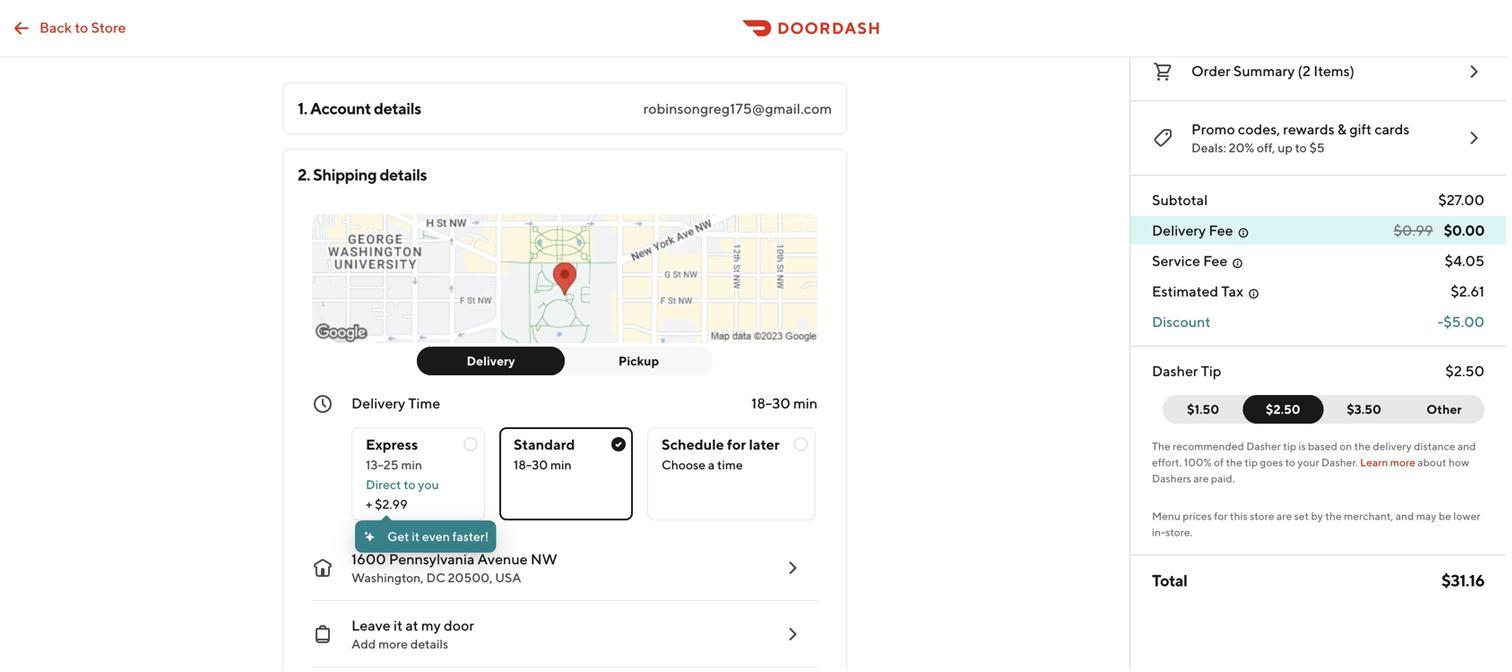 Task type: locate. For each thing, give the bounding box(es) containing it.
total
[[1153, 571, 1188, 591]]

in-
[[1153, 527, 1166, 539]]

for up the time
[[727, 436, 746, 453]]

the inside 'menu prices for this store are set by the merchant, and may be lower in-store.'
[[1326, 510, 1342, 523]]

$0.00
[[1445, 222, 1485, 239]]

Delivery radio
[[417, 347, 565, 376]]

gift
[[1350, 121, 1372, 138]]

2 vertical spatial delivery
[[352, 395, 406, 412]]

leave
[[352, 618, 391, 635]]

2 horizontal spatial delivery
[[1153, 222, 1207, 239]]

the right the "of"
[[1227, 457, 1243, 469]]

$4.05
[[1446, 252, 1485, 270]]

it inside leave it at my door add more details
[[394, 618, 403, 635]]

1 vertical spatial dasher
[[1247, 440, 1282, 453]]

pickup
[[619, 354, 659, 369]]

dasher left tip
[[1153, 363, 1199, 380]]

to right back
[[75, 19, 88, 36]]

and for distance
[[1458, 440, 1477, 453]]

1 vertical spatial fee
[[1204, 252, 1228, 270]]

0 horizontal spatial are
[[1194, 473, 1210, 485]]

20%
[[1229, 140, 1255, 155]]

0 horizontal spatial more
[[379, 637, 408, 652]]

schedule
[[662, 436, 725, 453]]

to left your on the bottom right of page
[[1286, 457, 1296, 469]]

Other button
[[1404, 396, 1485, 424]]

0 horizontal spatial delivery
[[352, 395, 406, 412]]

0 horizontal spatial for
[[727, 436, 746, 453]]

distance
[[1415, 440, 1456, 453]]

18–30 down standard
[[514, 458, 548, 473]]

0 vertical spatial $2.50
[[1446, 363, 1485, 380]]

0 horizontal spatial the
[[1227, 457, 1243, 469]]

more down delivery
[[1391, 457, 1416, 469]]

it left at
[[394, 618, 403, 635]]

18–30 min up 'later'
[[752, 395, 818, 412]]

for left this
[[1215, 510, 1228, 523]]

18–30
[[752, 395, 791, 412], [514, 458, 548, 473]]

0 vertical spatial more
[[1391, 457, 1416, 469]]

1 vertical spatial for
[[1215, 510, 1228, 523]]

details down my in the bottom of the page
[[411, 637, 449, 652]]

your
[[1298, 457, 1320, 469]]

1 horizontal spatial it
[[412, 530, 420, 544]]

subtotal
[[1153, 191, 1208, 209]]

0 vertical spatial and
[[1458, 440, 1477, 453]]

details right 1. account
[[374, 99, 421, 118]]

are
[[1194, 473, 1210, 485], [1277, 510, 1293, 523]]

0 vertical spatial fee
[[1209, 222, 1234, 239]]

1 horizontal spatial delivery
[[467, 354, 515, 369]]

option group containing express
[[352, 413, 818, 521]]

the
[[1355, 440, 1371, 453], [1227, 457, 1243, 469], [1326, 510, 1342, 523]]

$2.50 up 'is' at the bottom right of the page
[[1267, 402, 1301, 417]]

0 horizontal spatial 18–30 min
[[514, 458, 572, 473]]

dasher
[[1153, 363, 1199, 380], [1247, 440, 1282, 453]]

learn more
[[1361, 457, 1416, 469]]

1 vertical spatial are
[[1277, 510, 1293, 523]]

1 vertical spatial 18–30
[[514, 458, 548, 473]]

2 vertical spatial the
[[1326, 510, 1342, 523]]

1 vertical spatial details
[[380, 165, 427, 184]]

order summary (2 items) button
[[1153, 57, 1485, 86]]

tax
[[1222, 283, 1244, 300]]

1 vertical spatial and
[[1396, 510, 1415, 523]]

0 vertical spatial for
[[727, 436, 746, 453]]

items)
[[1314, 62, 1355, 79]]

up
[[1278, 140, 1293, 155]]

to left you
[[404, 478, 416, 492]]

tip left 'is' at the bottom right of the page
[[1284, 440, 1297, 453]]

back
[[39, 19, 72, 36]]

0 horizontal spatial and
[[1396, 510, 1415, 523]]

for
[[727, 436, 746, 453], [1215, 510, 1228, 523]]

0 vertical spatial the
[[1355, 440, 1371, 453]]

18–30 up 'later'
[[752, 395, 791, 412]]

0 horizontal spatial it
[[394, 618, 403, 635]]

about how dashers are paid.
[[1153, 457, 1470, 485]]

and left may
[[1396, 510, 1415, 523]]

and for merchant,
[[1396, 510, 1415, 523]]

tip left "goes"
[[1245, 457, 1258, 469]]

1 horizontal spatial dasher
[[1247, 440, 1282, 453]]

1 vertical spatial more
[[379, 637, 408, 652]]

$31.16
[[1442, 571, 1485, 591]]

0 vertical spatial it
[[412, 530, 420, 544]]

18–30 inside option group
[[514, 458, 548, 473]]

$5
[[1310, 140, 1325, 155]]

tip
[[1202, 363, 1222, 380]]

recommended
[[1173, 440, 1245, 453]]

1 horizontal spatial tip
[[1284, 440, 1297, 453]]

it inside tooltip
[[412, 530, 420, 544]]

it for even
[[412, 530, 420, 544]]

nw
[[531, 551, 558, 568]]

it for at
[[394, 618, 403, 635]]

you
[[418, 478, 439, 492]]

0 horizontal spatial tip
[[1245, 457, 1258, 469]]

details inside leave it at my door add more details
[[411, 637, 449, 652]]

off,
[[1258, 140, 1276, 155]]

$2.50
[[1446, 363, 1485, 380], [1267, 402, 1301, 417]]

the right on
[[1355, 440, 1371, 453]]

the right by
[[1326, 510, 1342, 523]]

1. account details
[[298, 99, 421, 118]]

fee for service
[[1204, 252, 1228, 270]]

2 horizontal spatial min
[[794, 395, 818, 412]]

$2.99
[[375, 497, 408, 512]]

1 vertical spatial $2.50
[[1267, 402, 1301, 417]]

tip amount option group
[[1163, 396, 1485, 424]]

20500,
[[448, 571, 493, 586]]

more down at
[[379, 637, 408, 652]]

fee
[[1209, 222, 1234, 239], [1204, 252, 1228, 270]]

0 horizontal spatial dasher
[[1153, 363, 1199, 380]]

18–30 min down standard
[[514, 458, 572, 473]]

$2.50 button
[[1243, 396, 1324, 424]]

more
[[1391, 457, 1416, 469], [379, 637, 408, 652]]

dasher up "goes"
[[1247, 440, 1282, 453]]

$1.50 button
[[1163, 396, 1255, 424]]

0 vertical spatial dasher
[[1153, 363, 1199, 380]]

1 horizontal spatial and
[[1458, 440, 1477, 453]]

1 vertical spatial 18–30 min
[[514, 458, 572, 473]]

0 vertical spatial tip
[[1284, 440, 1297, 453]]

1 horizontal spatial 18–30
[[752, 395, 791, 412]]

1 horizontal spatial the
[[1326, 510, 1342, 523]]

1 horizontal spatial are
[[1277, 510, 1293, 523]]

fee for delivery
[[1209, 222, 1234, 239]]

details right 2. shipping
[[380, 165, 427, 184]]

1 vertical spatial delivery
[[467, 354, 515, 369]]

direct
[[366, 478, 401, 492]]

to right up
[[1296, 140, 1308, 155]]

option group
[[352, 413, 818, 521]]

back to store button
[[0, 10, 137, 46]]

washington,
[[352, 571, 424, 586]]

to inside "the recommended dasher tip is based on the delivery distance and effort. 100% of the tip goes to your dasher."
[[1286, 457, 1296, 469]]

delivery
[[1153, 222, 1207, 239], [467, 354, 515, 369], [352, 395, 406, 412]]

$2.50 up other
[[1446, 363, 1485, 380]]

1 horizontal spatial for
[[1215, 510, 1228, 523]]

store
[[1250, 510, 1275, 523]]

deals:
[[1192, 140, 1227, 155]]

cards
[[1375, 121, 1410, 138]]

delivery or pickup selector option group
[[417, 347, 713, 376]]

schedule for later
[[662, 436, 780, 453]]

2 horizontal spatial the
[[1355, 440, 1371, 453]]

to inside promo codes, rewards & gift cards deals: 20% off, up to $5
[[1296, 140, 1308, 155]]

rewards
[[1284, 121, 1335, 138]]

and up how
[[1458, 440, 1477, 453]]

and inside "the recommended dasher tip is based on the delivery distance and effort. 100% of the tip goes to your dasher."
[[1458, 440, 1477, 453]]

avenue
[[478, 551, 528, 568]]

1 vertical spatial the
[[1227, 457, 1243, 469]]

are left set in the right of the page
[[1277, 510, 1293, 523]]

promo codes, rewards & gift cards deals: 20% off, up to $5
[[1192, 121, 1410, 155]]

min
[[794, 395, 818, 412], [401, 458, 422, 473], [551, 458, 572, 473]]

for inside option group
[[727, 436, 746, 453]]

1 vertical spatial tip
[[1245, 457, 1258, 469]]

Pickup radio
[[554, 347, 713, 376]]

13–25
[[366, 458, 399, 473]]

$5.00
[[1444, 313, 1485, 331]]

1 vertical spatial it
[[394, 618, 403, 635]]

it
[[412, 530, 420, 544], [394, 618, 403, 635]]

discount
[[1153, 313, 1211, 331]]

dc
[[426, 571, 446, 586]]

and
[[1458, 440, 1477, 453], [1396, 510, 1415, 523]]

0 horizontal spatial $2.50
[[1267, 402, 1301, 417]]

0 vertical spatial 18–30 min
[[752, 395, 818, 412]]

1. account
[[298, 99, 371, 118]]

None radio
[[352, 428, 485, 521], [500, 428, 633, 521], [648, 428, 816, 521], [352, 428, 485, 521], [500, 428, 633, 521], [648, 428, 816, 521]]

2 vertical spatial details
[[411, 637, 449, 652]]

to inside button
[[75, 19, 88, 36]]

door
[[444, 618, 474, 635]]

choose
[[662, 458, 706, 473]]

0 horizontal spatial 18–30
[[514, 458, 548, 473]]

paid.
[[1212, 473, 1235, 485]]

dasher tip
[[1153, 363, 1222, 380]]

and inside 'menu prices for this store are set by the merchant, and may be lower in-store.'
[[1396, 510, 1415, 523]]

delivery
[[1374, 440, 1412, 453]]

are down 100%
[[1194, 473, 1210, 485]]

about
[[1418, 457, 1447, 469]]

prices
[[1183, 510, 1213, 523]]

0 horizontal spatial min
[[401, 458, 422, 473]]

dasher inside "the recommended dasher tip is based on the delivery distance and effort. 100% of the tip goes to your dasher."
[[1247, 440, 1282, 453]]

min inside '13–25 min direct to you + $2.99'
[[401, 458, 422, 473]]

0 vertical spatial are
[[1194, 473, 1210, 485]]

(2
[[1298, 62, 1311, 79]]

robinsongreg175@gmail.com
[[644, 100, 832, 117]]

merchant,
[[1345, 510, 1394, 523]]

1600 pennsylvania avenue nw washington,  dc 20500,  usa
[[352, 551, 558, 586]]

it right get
[[412, 530, 420, 544]]

0 vertical spatial details
[[374, 99, 421, 118]]

of
[[1215, 457, 1224, 469]]

the recommended dasher tip is based on the delivery distance and effort. 100% of the tip goes to your dasher.
[[1153, 440, 1477, 469]]



Task type: vqa. For each thing, say whether or not it's contained in the screenshot.
"Sweet Plantain Bowl" 'image'
no



Task type: describe. For each thing, give the bounding box(es) containing it.
standard
[[514, 436, 575, 453]]

on
[[1340, 440, 1353, 453]]

by
[[1312, 510, 1324, 523]]

details for 2. shipping details
[[380, 165, 427, 184]]

other
[[1427, 402, 1462, 417]]

leave it at my door add more details
[[352, 618, 474, 652]]

this
[[1230, 510, 1248, 523]]

dashers
[[1153, 473, 1192, 485]]

express
[[366, 436, 418, 453]]

details for 1. account details
[[374, 99, 421, 118]]

learn more link
[[1361, 457, 1416, 469]]

back to store
[[39, 19, 126, 36]]

are inside 'menu prices for this store are set by the merchant, and may be lower in-store.'
[[1277, 510, 1293, 523]]

estimated
[[1153, 283, 1219, 300]]

time
[[408, 395, 441, 412]]

add
[[352, 637, 376, 652]]

are inside about how dashers are paid.
[[1194, 473, 1210, 485]]

for inside 'menu prices for this store are set by the merchant, and may be lower in-store.'
[[1215, 510, 1228, 523]]

choose a time
[[662, 458, 743, 473]]

lower
[[1454, 510, 1481, 523]]

a
[[708, 458, 715, 473]]

1 horizontal spatial $2.50
[[1446, 363, 1485, 380]]

delivery time
[[352, 395, 441, 412]]

be
[[1439, 510, 1452, 523]]

$2.50 inside $2.50 button
[[1267, 402, 1301, 417]]

1 horizontal spatial 18–30 min
[[752, 395, 818, 412]]

2. shipping
[[298, 165, 377, 184]]

the
[[1153, 440, 1171, 453]]

-
[[1438, 313, 1444, 331]]

codes,
[[1239, 121, 1281, 138]]

learn
[[1361, 457, 1389, 469]]

-$5.00
[[1438, 313, 1485, 331]]

0 vertical spatial 18–30
[[752, 395, 791, 412]]

get it even faster! tooltip
[[355, 516, 496, 553]]

based
[[1309, 440, 1338, 453]]

is
[[1299, 440, 1307, 453]]

$2.61
[[1451, 283, 1485, 300]]

goes
[[1261, 457, 1284, 469]]

1 horizontal spatial more
[[1391, 457, 1416, 469]]

order summary (2 items)
[[1192, 62, 1355, 79]]

$0.99
[[1394, 222, 1434, 239]]

may
[[1417, 510, 1437, 523]]

more inside leave it at my door add more details
[[379, 637, 408, 652]]

menu
[[1153, 510, 1181, 523]]

100%
[[1185, 457, 1212, 469]]

to inside '13–25 min direct to you + $2.99'
[[404, 478, 416, 492]]

delivery inside radio
[[467, 354, 515, 369]]

$27.00
[[1439, 191, 1485, 209]]

even
[[422, 530, 450, 544]]

at
[[406, 618, 419, 635]]

time
[[718, 458, 743, 473]]

1 horizontal spatial min
[[551, 458, 572, 473]]

$3.50
[[1348, 402, 1382, 417]]

0 vertical spatial delivery
[[1153, 222, 1207, 239]]

&
[[1338, 121, 1347, 138]]

how
[[1449, 457, 1470, 469]]

faster!
[[453, 530, 489, 544]]

order
[[1192, 62, 1231, 79]]

menu prices for this store are set by the merchant, and may be lower in-store.
[[1153, 510, 1481, 539]]

$1.50
[[1188, 402, 1220, 417]]

dasher.
[[1322, 457, 1359, 469]]

2. shipping details
[[298, 165, 427, 184]]

summary
[[1234, 62, 1296, 79]]

$3.50 button
[[1314, 396, 1405, 424]]

service
[[1153, 252, 1201, 270]]

effort.
[[1153, 457, 1182, 469]]

+
[[366, 497, 373, 512]]

promo
[[1192, 121, 1236, 138]]

13–25 min direct to you + $2.99
[[366, 458, 439, 512]]

store.
[[1166, 527, 1193, 539]]

set
[[1295, 510, 1310, 523]]

get
[[387, 530, 409, 544]]

pennsylvania
[[389, 551, 475, 568]]

store
[[91, 19, 126, 36]]



